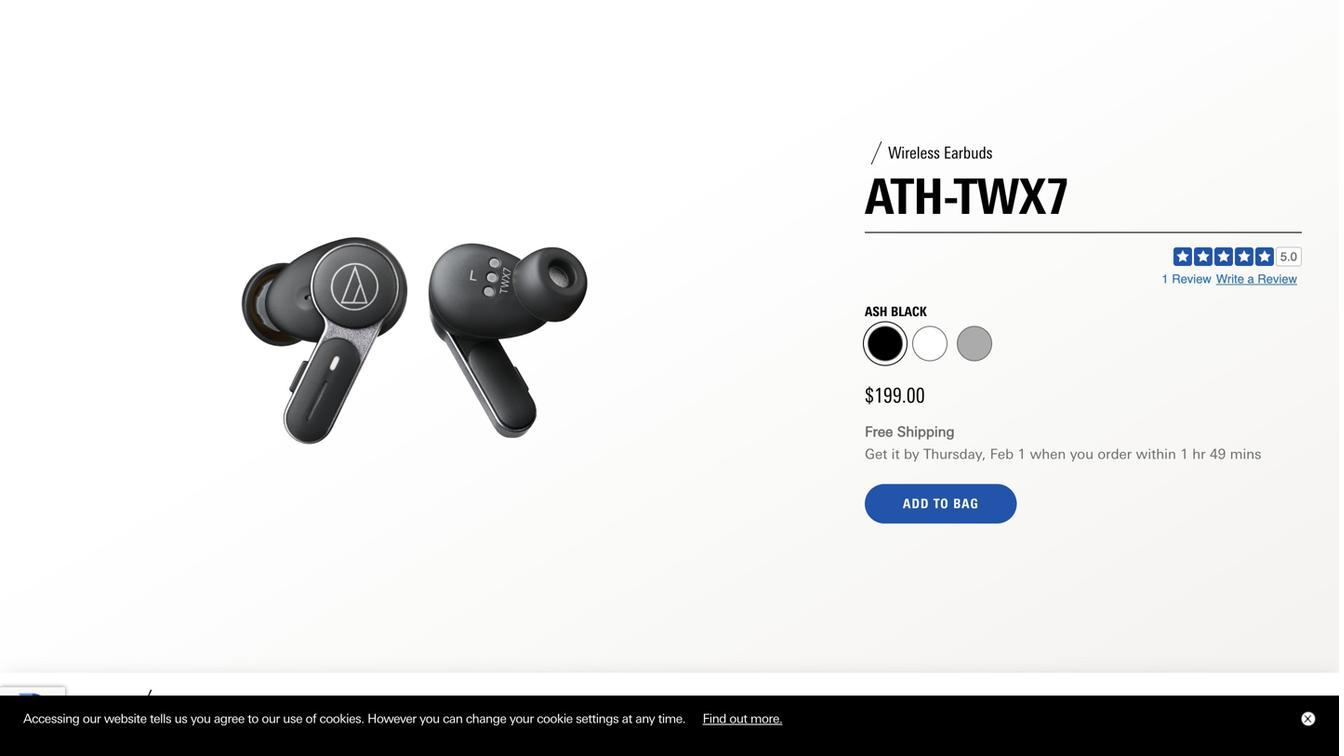 Task type: locate. For each thing, give the bounding box(es) containing it.
1 vertical spatial ath-twx7
[[37, 698, 110, 718]]

0 vertical spatial divider line image
[[865, 141, 888, 165]]

features
[[310, 700, 363, 717]]

divider line image
[[865, 141, 888, 165], [124, 689, 162, 727]]

when
[[1030, 446, 1066, 462]]

1 horizontal spatial divider line image
[[865, 141, 888, 165]]

you
[[1070, 446, 1094, 462], [191, 712, 211, 726], [420, 712, 440, 726]]

thursday,
[[924, 446, 986, 462]]

divider line image left earbuds
[[865, 141, 888, 165]]

1 left write
[[1162, 272, 1169, 286]]

1 horizontal spatial our
[[262, 712, 280, 726]]

ath- down "wireless"
[[865, 167, 956, 226]]

wireless earbuds
[[888, 143, 993, 163]]

tells
[[150, 712, 171, 726]]

mins
[[1230, 446, 1262, 462]]

review
[[1172, 272, 1212, 286], [1258, 272, 1297, 286]]

get
[[865, 446, 888, 462]]

review left write
[[1172, 272, 1212, 286]]

rated 5.0 out of 5 stars image
[[1174, 247, 1302, 267]]

our left "website"
[[83, 712, 101, 726]]

1 horizontal spatial 1
[[1162, 272, 1169, 286]]

0 horizontal spatial ath-
[[37, 698, 70, 718]]

1 review write a review
[[1162, 272, 1297, 286]]

hr
[[1192, 446, 1206, 462]]

twx7
[[956, 167, 1069, 226], [70, 698, 110, 718]]

overview
[[177, 700, 233, 717]]

twx7 left tells
[[70, 698, 110, 718]]

black
[[891, 304, 927, 320]]

1 vertical spatial divider line image
[[124, 689, 162, 727]]

1 horizontal spatial ath-twx7
[[865, 167, 1069, 226]]

shipping
[[897, 424, 955, 440]]

2 our from the left
[[262, 712, 280, 726]]

$199.00
[[865, 384, 925, 408]]

to
[[248, 712, 258, 726]]

our
[[83, 712, 101, 726], [262, 712, 280, 726]]

1
[[1162, 272, 1169, 286], [1018, 446, 1026, 462], [1180, 446, 1188, 462]]

at
[[622, 712, 632, 726]]

write a review link
[[1216, 272, 1297, 286]]

feb
[[990, 446, 1014, 462]]

1 right feb
[[1018, 446, 1026, 462]]

1 horizontal spatial review
[[1258, 272, 1297, 286]]

twx7 down earbuds
[[956, 167, 1069, 226]]

you left order
[[1070, 446, 1094, 462]]

settings
[[576, 712, 619, 726]]

gallery
[[248, 700, 295, 717]]

agree
[[214, 712, 244, 726]]

write
[[1216, 272, 1244, 286]]

you left can
[[420, 712, 440, 726]]

ath-
[[865, 167, 956, 226], [37, 698, 70, 718]]

divider line image left us
[[124, 689, 162, 727]]

ath-twx7 down earbuds
[[865, 167, 1069, 226]]

1 horizontal spatial twx7
[[956, 167, 1069, 226]]

reviews
[[479, 700, 528, 717]]

1 vertical spatial twx7
[[70, 698, 110, 718]]

0 horizontal spatial ath-twx7
[[37, 698, 110, 718]]

time.
[[658, 712, 686, 726]]

49
[[1210, 446, 1226, 462]]

review down 5.0
[[1258, 272, 1297, 286]]

your
[[509, 712, 534, 726]]

0 vertical spatial ath-twx7
[[865, 167, 1069, 226]]

ath- left "website"
[[37, 698, 70, 718]]

order
[[1098, 446, 1132, 462]]

ath twx7 image
[[74, 0, 754, 673]]

more.
[[751, 712, 782, 726]]

0 horizontal spatial review
[[1172, 272, 1212, 286]]

0 vertical spatial ath-
[[865, 167, 956, 226]]

however
[[367, 712, 416, 726]]

cookie
[[537, 712, 573, 726]]

2 horizontal spatial you
[[1070, 446, 1094, 462]]

None submit
[[865, 484, 1017, 524]]

0 horizontal spatial our
[[83, 712, 101, 726]]

accessing
[[23, 712, 79, 726]]

0 horizontal spatial divider line image
[[124, 689, 162, 727]]

ath-twx7 left tells
[[37, 698, 110, 718]]

our right to
[[262, 712, 280, 726]]

1 left hr
[[1180, 446, 1188, 462]]

you right us
[[191, 712, 211, 726]]

of
[[305, 712, 316, 726]]

ath-twx7
[[865, 167, 1069, 226], [37, 698, 110, 718]]



Task type: vqa. For each thing, say whether or not it's contained in the screenshot.
configure
no



Task type: describe. For each thing, give the bounding box(es) containing it.
accessing our website tells us you agree to our use of cookies. however you can change your cookie settings at any time.
[[23, 712, 689, 726]]

you inside free shipping get it by thursday, feb 1 when you order within 1 hr 49 mins
[[1070, 446, 1094, 462]]

out
[[729, 712, 747, 726]]

0 horizontal spatial you
[[191, 712, 211, 726]]

1 our from the left
[[83, 712, 101, 726]]

us
[[174, 712, 187, 726]]

1 review from the left
[[1172, 272, 1212, 286]]

find out more.
[[703, 712, 782, 726]]

wireless
[[888, 143, 940, 163]]

a
[[1248, 272, 1254, 286]]

find
[[703, 712, 726, 726]]

can
[[443, 712, 463, 726]]

2 horizontal spatial 1
[[1180, 446, 1188, 462]]

1 vertical spatial ath-
[[37, 698, 70, 718]]

change
[[466, 712, 506, 726]]

ash
[[865, 304, 888, 320]]

free
[[865, 424, 893, 440]]

use
[[283, 712, 302, 726]]

0 horizontal spatial 1
[[1018, 446, 1026, 462]]

it
[[892, 446, 900, 462]]

1 horizontal spatial you
[[420, 712, 440, 726]]

cookies.
[[319, 712, 364, 726]]

1 review link
[[1162, 272, 1212, 286]]

ash black
[[865, 304, 927, 320]]

find out more. link
[[689, 705, 796, 733]]

1 horizontal spatial ath-
[[865, 167, 956, 226]]

free shipping get it by thursday, feb 1 when you order within 1 hr 49 mins
[[865, 424, 1262, 462]]

cross image
[[1304, 715, 1311, 723]]

earbuds
[[944, 143, 993, 163]]

0 horizontal spatial twx7
[[70, 698, 110, 718]]

5.0
[[1281, 250, 1297, 264]]

2 review from the left
[[1258, 272, 1297, 286]]

any
[[635, 712, 655, 726]]

by
[[904, 446, 919, 462]]

within
[[1136, 446, 1176, 462]]

0 vertical spatial twx7
[[956, 167, 1069, 226]]

website
[[104, 712, 146, 726]]

specifications
[[378, 700, 464, 717]]



